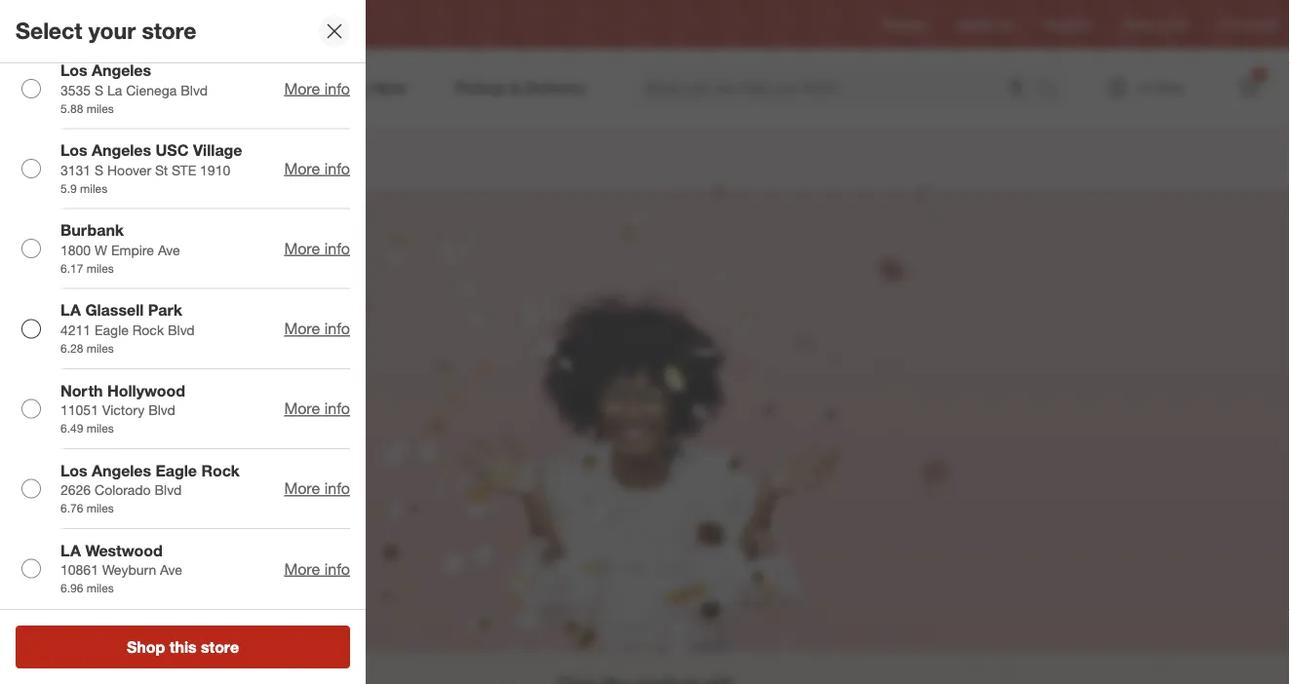 Task type: describe. For each thing, give the bounding box(es) containing it.
6.49
[[60, 422, 83, 436]]

ave for burbank
[[158, 242, 180, 259]]

miles inside los angeles eagle rock 2626 colorado blvd 6.76 miles
[[86, 502, 114, 516]]

angeles for eagle
[[92, 462, 151, 481]]

redcard
[[1045, 17, 1091, 32]]

1 vertical spatial registry
[[70, 142, 183, 177]]

info for la westwood
[[325, 560, 350, 579]]

la for westwood
[[60, 542, 81, 561]]

hollywood
[[107, 382, 185, 401]]

find
[[1219, 17, 1241, 32]]

info for burbank
[[325, 240, 350, 259]]

5.88
[[60, 101, 83, 116]]

none radio inside select your store dialog
[[21, 480, 41, 499]]

4 link
[[1228, 66, 1271, 109]]

more info for burbank
[[284, 240, 350, 259]]

more info for los angeles eagle rock
[[284, 480, 350, 499]]

ave for la westwood
[[160, 562, 182, 579]]

more for los angeles usc village
[[284, 160, 320, 179]]

stores
[[1245, 17, 1278, 32]]

more for la glassell park
[[284, 320, 320, 339]]

los angeles 3535 s la cienega blvd 5.88 miles
[[60, 61, 208, 116]]

st
[[155, 162, 168, 179]]

1 horizontal spatial registry
[[884, 17, 927, 32]]

miles inside los angeles usc village 3131 s hoover st ste 1910 5.9 miles
[[80, 181, 107, 196]]

north
[[60, 382, 103, 401]]

1800
[[60, 242, 91, 259]]

target circle link
[[1122, 16, 1188, 33]]

shop this store button
[[16, 626, 350, 669]]

more info link for los angeles eagle rock
[[284, 480, 350, 499]]

la for glassell
[[60, 302, 81, 321]]

select your store
[[16, 17, 196, 44]]

info for north hollywood
[[325, 400, 350, 419]]

colorado
[[95, 482, 151, 499]]

empire
[[111, 242, 154, 259]]

los for los angeles usc village
[[60, 141, 87, 160]]

more info link for los angeles
[[284, 79, 350, 98]]

this
[[169, 638, 197, 657]]

shop
[[127, 638, 165, 657]]

miles inside los angeles 3535 s la cienega blvd 5.88 miles
[[86, 101, 114, 116]]

la sunset
[[148, 17, 202, 32]]

eagle inside los angeles eagle rock 2626 colorado blvd 6.76 miles
[[156, 462, 197, 481]]

11051
[[60, 402, 98, 419]]

more info for los angeles usc village
[[284, 160, 350, 179]]

more info link for los angeles usc village
[[284, 160, 350, 179]]

ad
[[999, 17, 1013, 32]]

more for los angeles
[[284, 79, 320, 98]]

6.17
[[60, 261, 83, 276]]

la
[[107, 82, 122, 99]]

find stores link
[[1219, 16, 1278, 33]]

park
[[148, 302, 182, 321]]

la sunset button
[[112, 7, 215, 42]]

more info for la glassell park
[[284, 320, 350, 339]]

weekly ad
[[958, 17, 1013, 32]]

circle
[[1158, 17, 1188, 32]]

cienega
[[126, 82, 177, 99]]

more for la westwood
[[284, 560, 320, 579]]

6.76
[[60, 502, 83, 516]]

search button
[[1030, 66, 1077, 113]]

more info link for la westwood
[[284, 560, 350, 579]]

info for los angeles
[[325, 79, 350, 98]]

redcard link
[[1045, 16, 1091, 33]]

hoover
[[107, 162, 151, 179]]

10861
[[60, 562, 98, 579]]

store for shop this store
[[201, 638, 239, 657]]

la glassell park 4211 eagle rock blvd 6.28 miles
[[60, 302, 195, 356]]

target
[[1122, 17, 1154, 32]]

search
[[1030, 80, 1077, 99]]

blvd inside north hollywood 11051 victory blvd 6.49 miles
[[148, 402, 175, 419]]

blvd for los angeles eagle rock
[[155, 482, 182, 499]]

info for la glassell park
[[325, 320, 350, 339]]

registry link
[[884, 16, 927, 33]]

shop this store
[[127, 638, 239, 657]]



Task type: locate. For each thing, give the bounding box(es) containing it.
What can we help you find? suggestions appear below search field
[[633, 66, 1043, 109]]

more info link for burbank
[[284, 240, 350, 259]]

la
[[148, 17, 162, 32], [60, 302, 81, 321], [60, 542, 81, 561]]

6 info from the top
[[325, 480, 350, 499]]

more for burbank
[[284, 240, 320, 259]]

3 angeles from the top
[[92, 462, 151, 481]]

blvd right cienega
[[181, 82, 208, 99]]

0 horizontal spatial registry
[[70, 142, 183, 177]]

store
[[142, 17, 196, 44], [201, 638, 239, 657]]

store right your
[[142, 17, 196, 44]]

ave
[[158, 242, 180, 259], [160, 562, 182, 579]]

3131
[[60, 162, 91, 179]]

select
[[16, 17, 82, 44]]

0 horizontal spatial eagle
[[95, 322, 129, 339]]

select your store dialog
[[0, 0, 366, 685]]

4 more from the top
[[284, 320, 320, 339]]

miles down la
[[86, 101, 114, 116]]

blvd inside la glassell park 4211 eagle rock blvd 6.28 miles
[[168, 322, 195, 339]]

miles inside burbank 1800 w empire ave 6.17 miles
[[86, 261, 114, 276]]

None radio
[[21, 79, 41, 99], [21, 159, 41, 179], [21, 240, 41, 259], [21, 320, 41, 339], [21, 400, 41, 419], [21, 560, 41, 579], [21, 79, 41, 99], [21, 159, 41, 179], [21, 240, 41, 259], [21, 320, 41, 339], [21, 400, 41, 419], [21, 560, 41, 579]]

2 more from the top
[[284, 160, 320, 179]]

rock
[[132, 322, 164, 339], [201, 462, 240, 481]]

registry
[[884, 17, 927, 32], [70, 142, 183, 177]]

ave right weyburn
[[160, 562, 182, 579]]

blvd
[[181, 82, 208, 99], [168, 322, 195, 339], [148, 402, 175, 419], [155, 482, 182, 499]]

ste
[[172, 162, 196, 179]]

3 more info from the top
[[284, 240, 350, 259]]

2 vertical spatial angeles
[[92, 462, 151, 481]]

more info
[[284, 79, 350, 98], [284, 160, 350, 179], [284, 240, 350, 259], [284, 320, 350, 339], [284, 400, 350, 419], [284, 480, 350, 499], [284, 560, 350, 579]]

los inside los angeles 3535 s la cienega blvd 5.88 miles
[[60, 61, 87, 80]]

2 s from the top
[[95, 162, 103, 179]]

1 more from the top
[[284, 79, 320, 98]]

la inside la sunset dropdown button
[[148, 17, 162, 32]]

more info for la westwood
[[284, 560, 350, 579]]

blvd for la glassell park
[[168, 322, 195, 339]]

2 more info link from the top
[[284, 160, 350, 179]]

ave right empire
[[158, 242, 180, 259]]

blvd down park
[[168, 322, 195, 339]]

miles right 6.76
[[86, 502, 114, 516]]

eagle
[[95, 322, 129, 339], [156, 462, 197, 481]]

1 angeles from the top
[[92, 61, 151, 80]]

3 info from the top
[[325, 240, 350, 259]]

blvd down hollywood
[[148, 402, 175, 419]]

eagle down north hollywood 11051 victory blvd 6.49 miles on the left bottom of the page
[[156, 462, 197, 481]]

5 info from the top
[[325, 400, 350, 419]]

3 more info link from the top
[[284, 240, 350, 259]]

la for sunset
[[148, 17, 162, 32]]

1 horizontal spatial eagle
[[156, 462, 197, 481]]

westwood
[[85, 542, 163, 561]]

more for north hollywood
[[284, 400, 320, 419]]

info for los angeles usc village
[[325, 160, 350, 179]]

angeles for usc
[[92, 141, 151, 160]]

2 angeles from the top
[[92, 141, 151, 160]]

4 info from the top
[[325, 320, 350, 339]]

3 los from the top
[[60, 462, 87, 481]]

miles inside north hollywood 11051 victory blvd 6.49 miles
[[86, 422, 114, 436]]

los for los angeles eagle rock
[[60, 462, 87, 481]]

los up 3535
[[60, 61, 87, 80]]

la westwood 10861 weyburn ave 6.96 miles
[[60, 542, 182, 596]]

find stores
[[1219, 17, 1278, 32]]

0 vertical spatial rock
[[132, 322, 164, 339]]

blvd for los angeles
[[181, 82, 208, 99]]

2 info from the top
[[325, 160, 350, 179]]

info
[[325, 79, 350, 98], [325, 160, 350, 179], [325, 240, 350, 259], [325, 320, 350, 339], [325, 400, 350, 419], [325, 480, 350, 499], [325, 560, 350, 579]]

0 vertical spatial store
[[142, 17, 196, 44]]

5 more info link from the top
[[284, 400, 350, 419]]

1 vertical spatial store
[[201, 638, 239, 657]]

1 vertical spatial los
[[60, 141, 87, 160]]

ave inside burbank 1800 w empire ave 6.17 miles
[[158, 242, 180, 259]]

w
[[95, 242, 107, 259]]

0 horizontal spatial rock
[[132, 322, 164, 339]]

angeles up la
[[92, 61, 151, 80]]

eagle inside la glassell park 4211 eagle rock blvd 6.28 miles
[[95, 322, 129, 339]]

los up the 2626
[[60, 462, 87, 481]]

s left la
[[95, 82, 103, 99]]

info for los angeles eagle rock
[[325, 480, 350, 499]]

1 info from the top
[[325, 79, 350, 98]]

sunset
[[165, 17, 202, 32]]

0 vertical spatial la
[[148, 17, 162, 32]]

1910
[[200, 162, 230, 179]]

weekly
[[958, 17, 996, 32]]

glassell
[[85, 302, 144, 321]]

rock inside la glassell park 4211 eagle rock blvd 6.28 miles
[[132, 322, 164, 339]]

miles inside la glassell park 4211 eagle rock blvd 6.28 miles
[[86, 342, 114, 356]]

more info link
[[284, 79, 350, 98], [284, 160, 350, 179], [284, 240, 350, 259], [284, 320, 350, 339], [284, 400, 350, 419], [284, 480, 350, 499], [284, 560, 350, 579]]

2 vertical spatial la
[[60, 542, 81, 561]]

6 more info link from the top
[[284, 480, 350, 499]]

3535
[[60, 82, 91, 99]]

target circle
[[1122, 17, 1188, 32]]

1 more info from the top
[[284, 79, 350, 98]]

1 horizontal spatial rock
[[201, 462, 240, 481]]

eagle down glassell
[[95, 322, 129, 339]]

la inside la westwood 10861 weyburn ave 6.96 miles
[[60, 542, 81, 561]]

2 los from the top
[[60, 141, 87, 160]]

north hollywood 11051 victory blvd 6.49 miles
[[60, 382, 185, 436]]

s inside los angeles 3535 s la cienega blvd 5.88 miles
[[95, 82, 103, 99]]

4211
[[60, 322, 91, 339]]

0 vertical spatial registry
[[884, 17, 927, 32]]

la up 4211
[[60, 302, 81, 321]]

1 s from the top
[[95, 82, 103, 99]]

6.96
[[60, 582, 83, 596]]

2626
[[60, 482, 91, 499]]

angeles for 3535
[[92, 61, 151, 80]]

5 more info from the top
[[284, 400, 350, 419]]

village
[[193, 141, 242, 160]]

miles inside la westwood 10861 weyburn ave 6.96 miles
[[86, 582, 114, 596]]

s right 3131
[[95, 162, 103, 179]]

store right this
[[201, 638, 239, 657]]

los inside los angeles usc village 3131 s hoover st ste 1910 5.9 miles
[[60, 141, 87, 160]]

0 vertical spatial angeles
[[92, 61, 151, 80]]

more info for los angeles
[[284, 79, 350, 98]]

miles down the 10861
[[86, 582, 114, 596]]

2 vertical spatial los
[[60, 462, 87, 481]]

6 more from the top
[[284, 480, 320, 499]]

0 vertical spatial eagle
[[95, 322, 129, 339]]

0 vertical spatial ave
[[158, 242, 180, 259]]

burbank
[[60, 221, 124, 240]]

2 more info from the top
[[284, 160, 350, 179]]

6.28
[[60, 342, 83, 356]]

your
[[88, 17, 136, 44]]

1 vertical spatial la
[[60, 302, 81, 321]]

la left sunset on the left
[[148, 17, 162, 32]]

7 more from the top
[[284, 560, 320, 579]]

0 vertical spatial s
[[95, 82, 103, 99]]

more info for north hollywood
[[284, 400, 350, 419]]

burbank 1800 w empire ave 6.17 miles
[[60, 221, 180, 276]]

1 vertical spatial rock
[[201, 462, 240, 481]]

1 los from the top
[[60, 61, 87, 80]]

angeles up hoover
[[92, 141, 151, 160]]

blvd inside los angeles 3535 s la cienega blvd 5.88 miles
[[181, 82, 208, 99]]

1 vertical spatial ave
[[160, 562, 182, 579]]

3 more from the top
[[284, 240, 320, 259]]

0 vertical spatial los
[[60, 61, 87, 80]]

angeles inside los angeles 3535 s la cienega blvd 5.88 miles
[[92, 61, 151, 80]]

more info link for la glassell park
[[284, 320, 350, 339]]

more for los angeles eagle rock
[[284, 480, 320, 499]]

los angeles usc village 3131 s hoover st ste 1910 5.9 miles
[[60, 141, 242, 196]]

s inside los angeles usc village 3131 s hoover st ste 1910 5.9 miles
[[95, 162, 103, 179]]

more info link for north hollywood
[[284, 400, 350, 419]]

miles down the w
[[86, 261, 114, 276]]

1 horizontal spatial store
[[201, 638, 239, 657]]

7 more info link from the top
[[284, 560, 350, 579]]

weekly ad link
[[958, 16, 1013, 33]]

1 more info link from the top
[[284, 79, 350, 98]]

store inside shop this store button
[[201, 638, 239, 657]]

miles down the 11051
[[86, 422, 114, 436]]

angeles inside los angeles eagle rock 2626 colorado blvd 6.76 miles
[[92, 462, 151, 481]]

la up the 10861
[[60, 542, 81, 561]]

los up 3131
[[60, 141, 87, 160]]

la inside la glassell park 4211 eagle rock blvd 6.28 miles
[[60, 302, 81, 321]]

blvd right colorado
[[155, 482, 182, 499]]

4 more info from the top
[[284, 320, 350, 339]]

miles right 5.9
[[80, 181, 107, 196]]

more
[[284, 79, 320, 98], [284, 160, 320, 179], [284, 240, 320, 259], [284, 320, 320, 339], [284, 400, 320, 419], [284, 480, 320, 499], [284, 560, 320, 579]]

s
[[95, 82, 103, 99], [95, 162, 103, 179]]

weyburn
[[102, 562, 156, 579]]

victory
[[102, 402, 145, 419]]

angeles inside los angeles usc village 3131 s hoover st ste 1910 5.9 miles
[[92, 141, 151, 160]]

7 more info from the top
[[284, 560, 350, 579]]

6 more info from the top
[[284, 480, 350, 499]]

angeles
[[92, 61, 151, 80], [92, 141, 151, 160], [92, 462, 151, 481]]

usc
[[156, 141, 189, 160]]

blvd inside los angeles eagle rock 2626 colorado blvd 6.76 miles
[[155, 482, 182, 499]]

los
[[60, 61, 87, 80], [60, 141, 87, 160], [60, 462, 87, 481]]

ave inside la westwood 10861 weyburn ave 6.96 miles
[[160, 562, 182, 579]]

rock inside los angeles eagle rock 2626 colorado blvd 6.76 miles
[[201, 462, 240, 481]]

4
[[1257, 69, 1263, 81]]

miles right 6.28
[[86, 342, 114, 356]]

0 horizontal spatial store
[[142, 17, 196, 44]]

5 more from the top
[[284, 400, 320, 419]]

5.9
[[60, 181, 77, 196]]

los inside los angeles eagle rock 2626 colorado blvd 6.76 miles
[[60, 462, 87, 481]]

None radio
[[21, 480, 41, 499]]

1 vertical spatial eagle
[[156, 462, 197, 481]]

angeles up colorado
[[92, 462, 151, 481]]

store for select your store
[[142, 17, 196, 44]]

los for los angeles
[[60, 61, 87, 80]]

7 info from the top
[[325, 560, 350, 579]]

1 vertical spatial s
[[95, 162, 103, 179]]

1 vertical spatial angeles
[[92, 141, 151, 160]]

los angeles eagle rock 2626 colorado blvd 6.76 miles
[[60, 462, 240, 516]]

miles
[[86, 101, 114, 116], [80, 181, 107, 196], [86, 261, 114, 276], [86, 342, 114, 356], [86, 422, 114, 436], [86, 502, 114, 516], [86, 582, 114, 596]]

4 more info link from the top
[[284, 320, 350, 339]]



Task type: vqa. For each thing, say whether or not it's contained in the screenshot.
Categories link
no



